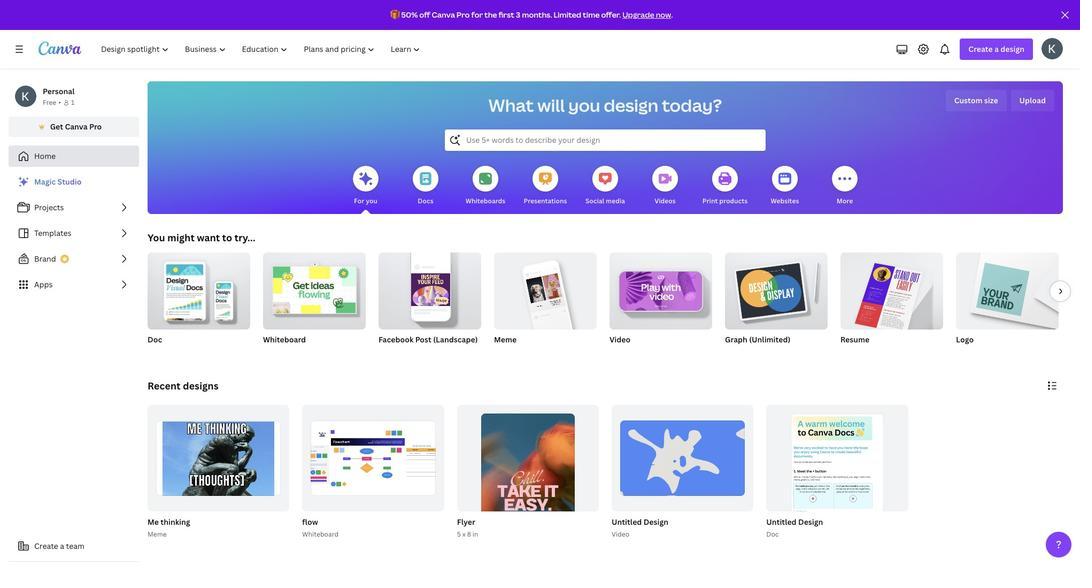 Task type: locate. For each thing, give the bounding box(es) containing it.
1 vertical spatial whiteboard
[[302, 530, 339, 539]]

1 horizontal spatial untitled design button
[[767, 516, 824, 529]]

design inside untitled design video
[[644, 517, 669, 527]]

0 horizontal spatial canva
[[65, 121, 88, 132]]

pro
[[457, 10, 470, 20], [89, 121, 102, 132]]

what will you design today?
[[489, 94, 722, 117]]

meme down the me
[[148, 530, 167, 539]]

1 vertical spatial video
[[612, 530, 630, 539]]

1 horizontal spatial doc
[[767, 530, 779, 539]]

apps
[[34, 279, 53, 289]]

canva right get
[[65, 121, 88, 132]]

flyer
[[457, 517, 476, 527]]

a inside dropdown button
[[995, 44, 999, 54]]

create a design
[[969, 44, 1025, 54]]

.
[[672, 10, 673, 20]]

pro up "home" 'link'
[[89, 121, 102, 132]]

get
[[50, 121, 63, 132]]

create inside button
[[34, 541, 58, 551]]

doc inside "group"
[[148, 334, 162, 345]]

1 vertical spatial meme
[[148, 530, 167, 539]]

1 design from the left
[[644, 517, 669, 527]]

design
[[1001, 44, 1025, 54], [604, 94, 659, 117]]

for you button
[[353, 158, 379, 214]]

home
[[34, 151, 56, 161]]

untitled inside untitled design video
[[612, 517, 642, 527]]

0 vertical spatial whiteboard
[[263, 334, 306, 345]]

to
[[222, 231, 232, 244]]

top level navigation element
[[94, 39, 430, 60]]

templates
[[34, 228, 71, 238]]

1
[[71, 98, 75, 107], [577, 499, 580, 507]]

custom
[[955, 95, 983, 105]]

create
[[969, 44, 993, 54], [34, 541, 58, 551]]

products
[[720, 196, 748, 205]]

meme inside group
[[494, 334, 517, 345]]

0 horizontal spatial meme
[[148, 530, 167, 539]]

0 vertical spatial create
[[969, 44, 993, 54]]

1 horizontal spatial untitled
[[767, 517, 797, 527]]

create for create a design
[[969, 44, 993, 54]]

docs button
[[413, 158, 439, 214]]

4 group from the left
[[494, 248, 597, 330]]

presentations
[[524, 196, 567, 205]]

of
[[581, 499, 587, 507]]

0 horizontal spatial 1
[[71, 98, 75, 107]]

flyer button
[[457, 516, 476, 529]]

1 horizontal spatial design
[[1001, 44, 1025, 54]]

in
[[473, 530, 479, 539]]

1 vertical spatial create
[[34, 541, 58, 551]]

create a design button
[[960, 39, 1034, 60]]

you right will
[[569, 94, 601, 117]]

2 untitled design button from the left
[[767, 516, 824, 529]]

free •
[[43, 98, 61, 107]]

2 untitled from the left
[[767, 517, 797, 527]]

untitled design button for untitled design doc
[[767, 516, 824, 529]]

1 untitled from the left
[[612, 517, 642, 527]]

whiteboard group
[[263, 248, 366, 358]]

group for whiteboard
[[263, 248, 366, 330]]

canva right off at top left
[[432, 10, 455, 20]]

websites button
[[771, 158, 800, 214]]

thinking
[[161, 517, 190, 527]]

None search field
[[445, 129, 766, 151]]

0 vertical spatial meme
[[494, 334, 517, 345]]

create left 'team'
[[34, 541, 58, 551]]

resume group
[[841, 248, 944, 358]]

0 horizontal spatial pro
[[89, 121, 102, 132]]

3
[[516, 10, 521, 20]]

magic studio
[[34, 177, 82, 187]]

1 vertical spatial you
[[366, 196, 378, 205]]

0 horizontal spatial design
[[604, 94, 659, 117]]

0 vertical spatial canva
[[432, 10, 455, 20]]

0 horizontal spatial doc
[[148, 334, 162, 345]]

6 group from the left
[[725, 248, 828, 330]]

for
[[354, 196, 365, 205]]

create inside dropdown button
[[969, 44, 993, 54]]

graph
[[725, 334, 748, 345]]

group for doc
[[148, 248, 250, 330]]

0 vertical spatial design
[[1001, 44, 1025, 54]]

meme inside me thinking meme
[[148, 530, 167, 539]]

5 group from the left
[[610, 248, 713, 330]]

1 vertical spatial canva
[[65, 121, 88, 132]]

8 group from the left
[[957, 248, 1059, 330]]

for you
[[354, 196, 378, 205]]

1 vertical spatial a
[[60, 541, 64, 551]]

upgrade now button
[[623, 10, 672, 20]]

a inside button
[[60, 541, 64, 551]]

0 horizontal spatial a
[[60, 541, 64, 551]]

1 horizontal spatial canva
[[432, 10, 455, 20]]

7 group from the left
[[841, 248, 944, 334]]

Search search field
[[467, 130, 745, 150]]

🎁
[[390, 10, 400, 20]]

flow whiteboard
[[302, 517, 339, 539]]

1 horizontal spatial 1
[[577, 499, 580, 507]]

2 design from the left
[[799, 517, 824, 527]]

group
[[148, 248, 250, 330], [263, 248, 366, 330], [379, 248, 481, 330], [494, 248, 597, 330], [610, 248, 713, 330], [725, 248, 828, 330], [841, 248, 944, 334], [957, 248, 1059, 330]]

get canva pro button
[[9, 117, 139, 137]]

untitled for untitled design doc
[[767, 517, 797, 527]]

meme right (landscape)
[[494, 334, 517, 345]]

list
[[9, 171, 139, 295]]

more button
[[832, 158, 858, 214]]

today?
[[662, 94, 722, 117]]

0 vertical spatial a
[[995, 44, 999, 54]]

untitled design button
[[612, 516, 669, 529], [767, 516, 824, 529]]

0 horizontal spatial untitled design button
[[612, 516, 669, 529]]

0 horizontal spatial you
[[366, 196, 378, 205]]

1 vertical spatial doc
[[767, 530, 779, 539]]

design inside untitled design doc
[[799, 517, 824, 527]]

design left "kendall parks" icon
[[1001, 44, 1025, 54]]

1 horizontal spatial design
[[799, 517, 824, 527]]

a
[[995, 44, 999, 54], [60, 541, 64, 551]]

doc inside untitled design doc
[[767, 530, 779, 539]]

now
[[656, 10, 672, 20]]

create up the custom size
[[969, 44, 993, 54]]

a left 'team'
[[60, 541, 64, 551]]

1 right the •
[[71, 98, 75, 107]]

graph (unlimited) group
[[725, 248, 828, 358]]

templates link
[[9, 223, 139, 244]]

a up size
[[995, 44, 999, 54]]

1 group from the left
[[148, 248, 250, 330]]

post
[[415, 334, 432, 345]]

1 horizontal spatial meme
[[494, 334, 517, 345]]

pro left for
[[457, 10, 470, 20]]

you
[[569, 94, 601, 117], [366, 196, 378, 205]]

0 horizontal spatial create
[[34, 541, 58, 551]]

studio
[[58, 177, 82, 187]]

1 untitled design button from the left
[[612, 516, 669, 529]]

2 group from the left
[[263, 248, 366, 330]]

group for facebook post (landscape)
[[379, 248, 481, 330]]

untitled
[[612, 517, 642, 527], [767, 517, 797, 527]]

you right for
[[366, 196, 378, 205]]

0 vertical spatial 1
[[71, 98, 75, 107]]

3 group from the left
[[379, 248, 481, 330]]

video inside untitled design video
[[612, 530, 630, 539]]

video
[[610, 334, 631, 345], [612, 530, 630, 539]]

untitled inside untitled design doc
[[767, 517, 797, 527]]

(landscape)
[[433, 334, 478, 345]]

1 vertical spatial 1
[[577, 499, 580, 507]]

create a team button
[[9, 536, 139, 557]]

1 horizontal spatial a
[[995, 44, 999, 54]]

recent
[[148, 379, 181, 392]]

0 horizontal spatial untitled
[[612, 517, 642, 527]]

off
[[420, 10, 430, 20]]

will
[[538, 94, 565, 117]]

1 horizontal spatial create
[[969, 44, 993, 54]]

time
[[583, 10, 600, 20]]

design up the search search box
[[604, 94, 659, 117]]

social media
[[586, 196, 625, 205]]

0 horizontal spatial design
[[644, 517, 669, 527]]

design
[[644, 517, 669, 527], [799, 517, 824, 527]]

0 vertical spatial video
[[610, 334, 631, 345]]

logo group
[[957, 248, 1059, 358]]

1 horizontal spatial you
[[569, 94, 601, 117]]

50%
[[401, 10, 418, 20]]

1 vertical spatial pro
[[89, 121, 102, 132]]

1 left of
[[577, 499, 580, 507]]

meme
[[494, 334, 517, 345], [148, 530, 167, 539]]

x
[[463, 530, 466, 539]]

1 horizontal spatial pro
[[457, 10, 470, 20]]

flow button
[[302, 516, 318, 529]]

0 vertical spatial doc
[[148, 334, 162, 345]]

0 vertical spatial you
[[569, 94, 601, 117]]



Task type: describe. For each thing, give the bounding box(es) containing it.
flow
[[302, 517, 318, 527]]

magic
[[34, 177, 56, 187]]

social
[[586, 196, 605, 205]]

print
[[703, 196, 718, 205]]

me
[[148, 517, 159, 527]]

a for team
[[60, 541, 64, 551]]

magic studio link
[[9, 171, 139, 193]]

kendall parks image
[[1042, 38, 1064, 59]]

social media button
[[586, 158, 625, 214]]

•
[[58, 98, 61, 107]]

me thinking button
[[148, 516, 190, 529]]

projects link
[[9, 197, 139, 218]]

1 vertical spatial design
[[604, 94, 659, 117]]

print products
[[703, 196, 748, 205]]

group for meme
[[494, 248, 597, 330]]

docs
[[418, 196, 434, 205]]

you
[[148, 231, 165, 244]]

limited
[[554, 10, 582, 20]]

team
[[66, 541, 84, 551]]

brand link
[[9, 248, 139, 270]]

apps link
[[9, 274, 139, 295]]

brand
[[34, 254, 56, 264]]

upload
[[1020, 95, 1046, 105]]

doc group
[[148, 248, 250, 358]]

videos button
[[653, 158, 678, 214]]

pro inside button
[[89, 121, 102, 132]]

group for logo
[[957, 248, 1059, 330]]

me thinking meme
[[148, 517, 190, 539]]

canva inside button
[[65, 121, 88, 132]]

facebook post (landscape) group
[[379, 248, 481, 358]]

facebook
[[379, 334, 414, 345]]

design inside dropdown button
[[1001, 44, 1025, 54]]

offer.
[[602, 10, 621, 20]]

video group
[[610, 248, 713, 358]]

what
[[489, 94, 534, 117]]

recent designs
[[148, 379, 219, 392]]

video inside 'group'
[[610, 334, 631, 345]]

group for graph (unlimited)
[[725, 248, 828, 330]]

more
[[837, 196, 853, 205]]

0 vertical spatial pro
[[457, 10, 470, 20]]

1 for 1 of 2
[[577, 499, 580, 507]]

(unlimited)
[[750, 334, 791, 345]]

presentations button
[[524, 158, 567, 214]]

home link
[[9, 146, 139, 167]]

untitled for untitled design video
[[612, 517, 642, 527]]

create for create a team
[[34, 541, 58, 551]]

upgrade
[[623, 10, 655, 20]]

logo
[[957, 334, 974, 345]]

websites
[[771, 196, 800, 205]]

design for untitled design doc
[[799, 517, 824, 527]]

try...
[[235, 231, 256, 244]]

list containing magic studio
[[9, 171, 139, 295]]

untitled design doc
[[767, 517, 824, 539]]

media
[[606, 196, 625, 205]]

untitled design video
[[612, 517, 669, 539]]

whiteboards button
[[466, 158, 506, 214]]

get canva pro
[[50, 121, 102, 132]]

untitled design button for untitled design video
[[612, 516, 669, 529]]

print products button
[[703, 158, 748, 214]]

design for untitled design video
[[644, 517, 669, 527]]

free
[[43, 98, 56, 107]]

whiteboards
[[466, 196, 506, 205]]

meme group
[[494, 248, 597, 358]]

personal
[[43, 86, 75, 96]]

create a team
[[34, 541, 84, 551]]

want
[[197, 231, 220, 244]]

projects
[[34, 202, 64, 212]]

first
[[499, 10, 515, 20]]

whiteboard inside group
[[263, 334, 306, 345]]

1 for 1
[[71, 98, 75, 107]]

🎁 50% off canva pro for the first 3 months. limited time offer. upgrade now .
[[390, 10, 673, 20]]

custom size button
[[946, 90, 1007, 111]]

facebook post (landscape)
[[379, 334, 478, 345]]

for
[[472, 10, 483, 20]]

graph (unlimited)
[[725, 334, 791, 345]]

a for design
[[995, 44, 999, 54]]

resume
[[841, 334, 870, 345]]

upload button
[[1011, 90, 1055, 111]]

2
[[588, 499, 592, 507]]

size
[[985, 95, 999, 105]]

months.
[[522, 10, 552, 20]]

5
[[457, 530, 461, 539]]

group for video
[[610, 248, 713, 330]]

custom size
[[955, 95, 999, 105]]

the
[[485, 10, 497, 20]]

you might want to try...
[[148, 231, 256, 244]]

might
[[167, 231, 195, 244]]

designs
[[183, 379, 219, 392]]

flyer 5 x 8 in
[[457, 517, 479, 539]]

videos
[[655, 196, 676, 205]]

1 of 2
[[577, 499, 592, 507]]

you inside button
[[366, 196, 378, 205]]



Task type: vqa. For each thing, say whether or not it's contained in the screenshot.
BACK
no



